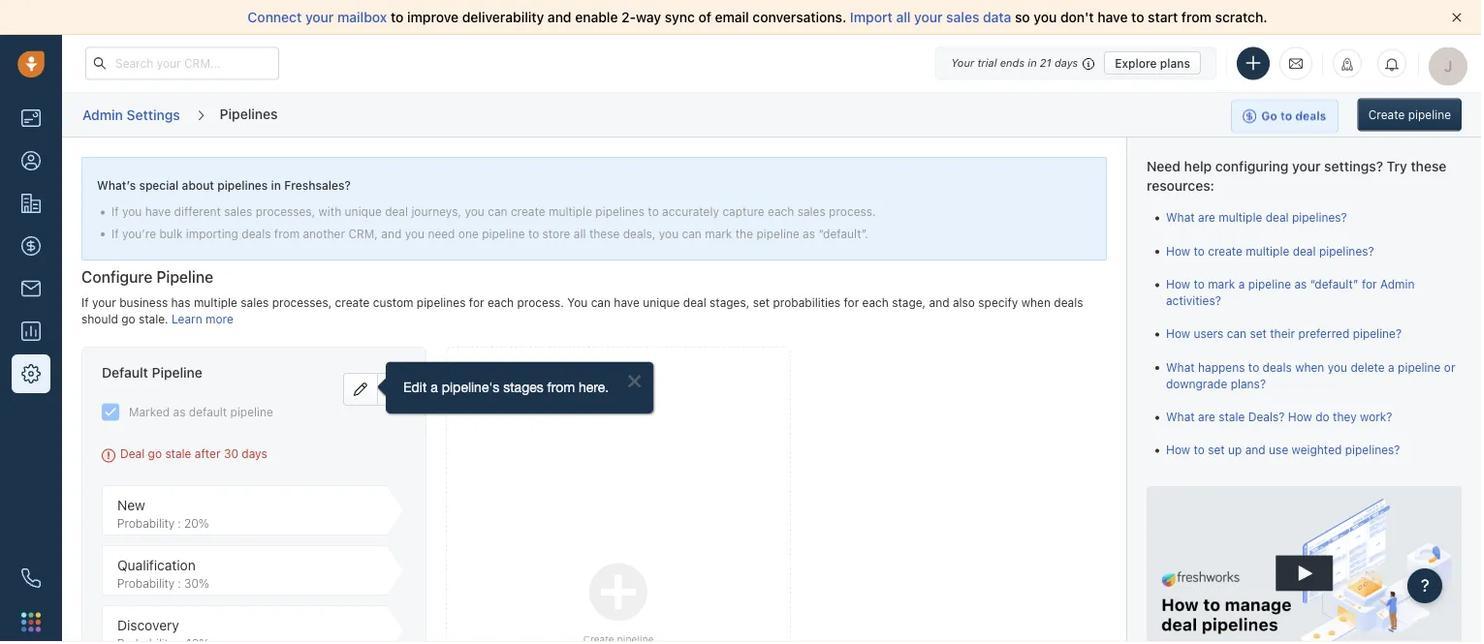 Task type: describe. For each thing, give the bounding box(es) containing it.
2 vertical spatial as
[[173, 405, 186, 419]]

explore plans
[[1115, 56, 1191, 70]]

they
[[1333, 411, 1357, 424]]

processes, inside "if your business has multiple sales processes, create custom pipelines for each process. you can have unique deal stages, set probabilities for each stage, and also specify when deals should go stale."
[[272, 296, 332, 309]]

connect your mailbox to improve deliverability and enable 2-way sync of email conversations. import all your sales data so you don't have to start from scratch.
[[248, 9, 1268, 25]]

0 horizontal spatial pipelines
[[217, 179, 268, 192]]

configure
[[81, 268, 153, 286]]

pipeline?
[[1353, 327, 1402, 341]]

more
[[206, 312, 234, 326]]

how to create multiple deal pipelines?
[[1166, 244, 1375, 258]]

pipelines inside "if your business has multiple sales processes, create custom pipelines for each process. you can have unique deal stages, set probabilities for each stage, and also specify when deals should go stale."
[[417, 296, 466, 309]]

pipeline inside button
[[1409, 108, 1452, 122]]

create inside if you have different sales processes, with unique deal journeys, you can create multiple pipelines to accurately capture each sales process. if you're bulk importing deals from another crm, and you need one pipeline to store all these deals, you can mark the pipeline as "default".
[[511, 205, 546, 219]]

pipeline inside how to mark a pipeline as "default" for admin activities?
[[1249, 278, 1292, 291]]

do
[[1316, 411, 1330, 424]]

what are stale deals? how do they work?
[[1166, 411, 1393, 424]]

how to mark a pipeline as "default" for admin activities?
[[1166, 278, 1415, 308]]

if for you
[[112, 205, 119, 219]]

pipelines inside if you have different sales processes, with unique deal journeys, you can create multiple pipelines to accurately capture each sales process. if you're bulk importing deals from another crm, and you need one pipeline to store all these deals, you can mark the pipeline as "default".
[[596, 205, 645, 219]]

learn
[[172, 312, 202, 326]]

create inside "if your business has multiple sales processes, create custom pipelines for each process. you can have unique deal stages, set probabilities for each stage, and also specify when deals should go stale."
[[335, 296, 370, 309]]

deal go stale after 30 days
[[120, 447, 267, 461]]

your inside need help configuring your settings? try these resources:
[[1293, 159, 1321, 175]]

marked
[[129, 405, 170, 419]]

hotspot (open by clicking or pressing space/enter) alert dialog
[[371, 362, 664, 419]]

your
[[951, 57, 975, 69]]

probabilities
[[773, 296, 841, 309]]

probability for new
[[117, 517, 175, 531]]

freshsales?
[[284, 179, 351, 192]]

also
[[953, 296, 975, 309]]

custom
[[373, 296, 414, 309]]

: for new
[[178, 517, 181, 531]]

has
[[171, 296, 191, 309]]

configuring
[[1216, 159, 1289, 175]]

0 vertical spatial have
[[1098, 9, 1128, 25]]

weighted
[[1292, 444, 1342, 457]]

discovery
[[117, 618, 179, 634]]

are for multiple
[[1198, 211, 1216, 225]]

create
[[1369, 108, 1405, 122]]

have inside if you have different sales processes, with unique deal journeys, you can create multiple pipelines to accurately capture each sales process. if you're bulk importing deals from another crm, and you need one pipeline to store all these deals, you can mark the pipeline as "default".
[[145, 205, 171, 219]]

plans?
[[1231, 377, 1266, 391]]

users
[[1194, 327, 1224, 341]]

can down accurately
[[682, 227, 702, 240]]

0 horizontal spatial in
[[271, 179, 281, 192]]

you
[[568, 296, 588, 309]]

1 horizontal spatial set
[[1208, 444, 1225, 457]]

need
[[1147, 159, 1181, 175]]

0 vertical spatial pipelines?
[[1292, 211, 1347, 225]]

phone element
[[12, 559, 50, 598]]

learn more link
[[172, 312, 234, 326]]

what are stale deals? how do they work? link
[[1166, 411, 1393, 424]]

deals inside if you have different sales processes, with unique deal journeys, you can create multiple pipelines to accurately capture each sales process. if you're bulk importing deals from another crm, and you need one pipeline to store all these deals, you can mark the pipeline as "default".
[[242, 227, 271, 240]]

can right journeys,
[[488, 205, 508, 219]]

process. inside if you have different sales processes, with unique deal journeys, you can create multiple pipelines to accurately capture each sales process. if you're bulk importing deals from another crm, and you need one pipeline to store all these deals, you can mark the pipeline as "default".
[[829, 205, 876, 219]]

store
[[543, 227, 571, 240]]

are for stale
[[1198, 411, 1216, 424]]

you inside what happens to deals when you delete a pipeline or downgrade plans?
[[1328, 361, 1348, 374]]

2-
[[622, 9, 636, 25]]

each inside if you have different sales processes, with unique deal journeys, you can create multiple pipelines to accurately capture each sales process. if you're bulk importing deals from another crm, and you need one pipeline to store all these deals, you can mark the pipeline as "default".
[[768, 205, 794, 219]]

you up the one at the top left
[[465, 205, 485, 219]]

default
[[189, 405, 227, 419]]

these inside need help configuring your settings? try these resources:
[[1411, 159, 1447, 175]]

improve
[[407, 9, 459, 25]]

new probability : 20%
[[117, 498, 209, 531]]

for inside how to mark a pipeline as "default" for admin activities?
[[1362, 278, 1377, 291]]

pipeline inside what happens to deals when you delete a pipeline or downgrade plans?
[[1398, 361, 1441, 374]]

you right deals,
[[659, 227, 679, 240]]

pipeline right 'default' at bottom left
[[230, 405, 273, 419]]

30%
[[184, 577, 209, 591]]

pipelines
[[220, 105, 278, 121]]

how for create
[[1166, 244, 1191, 258]]

or
[[1445, 361, 1456, 374]]

Search your CRM... text field
[[85, 47, 279, 80]]

qualification probability : 30%
[[117, 558, 209, 591]]

crm,
[[349, 227, 378, 240]]

their
[[1270, 327, 1296, 341]]

0 horizontal spatial each
[[488, 296, 514, 309]]

resources:
[[1147, 178, 1215, 194]]

new
[[117, 498, 145, 514]]

multiple up the how to create multiple deal pipelines? link
[[1219, 211, 1263, 225]]

1 vertical spatial set
[[1250, 327, 1267, 341]]

if you have different sales processes, with unique deal journeys, you can create multiple pipelines to accurately capture each sales process. if you're bulk importing deals from another crm, and you need one pipeline to store all these deals, you can mark the pipeline as "default".
[[112, 205, 876, 240]]

import
[[850, 9, 893, 25]]

ends
[[1000, 57, 1025, 69]]

so
[[1015, 9, 1030, 25]]

settings?
[[1325, 159, 1384, 175]]

should
[[81, 312, 118, 326]]

1 horizontal spatial go
[[148, 447, 162, 461]]

process. inside "if your business has multiple sales processes, create custom pipelines for each process. you can have unique deal stages, set probabilities for each stage, and also specify when deals should go stale."
[[517, 296, 564, 309]]

and right up
[[1246, 444, 1266, 457]]

data
[[983, 9, 1012, 25]]

about
[[182, 179, 214, 192]]

journeys,
[[412, 205, 462, 219]]

your inside "if your business has multiple sales processes, create custom pipelines for each process. you can have unique deal stages, set probabilities for each stage, and also specify when deals should go stale."
[[92, 296, 116, 309]]

default
[[102, 365, 148, 381]]

0 vertical spatial admin
[[82, 106, 123, 122]]

stale.
[[139, 312, 168, 326]]

these inside if you have different sales processes, with unique deal journeys, you can create multiple pipelines to accurately capture each sales process. if you're bulk importing deals from another crm, and you need one pipeline to store all these deals, you can mark the pipeline as "default".
[[589, 227, 620, 240]]

sync
[[665, 9, 695, 25]]

deliverability
[[462, 9, 544, 25]]

your right import
[[914, 9, 943, 25]]

of
[[699, 9, 712, 25]]

unique inside "if your business has multiple sales processes, create custom pipelines for each process. you can have unique deal stages, set probabilities for each stage, and also specify when deals should go stale."
[[643, 296, 680, 309]]

start
[[1148, 9, 1178, 25]]

email
[[715, 9, 749, 25]]

another
[[303, 227, 345, 240]]

1 horizontal spatial in
[[1028, 57, 1037, 69]]

how to create multiple deal pipelines? link
[[1166, 244, 1375, 258]]

qualification
[[117, 558, 196, 574]]

deals inside "if your business has multiple sales processes, create custom pipelines for each process. you can have unique deal stages, set probabilities for each stage, and also specify when deals should go stale."
[[1054, 296, 1084, 309]]

0 vertical spatial from
[[1182, 9, 1212, 25]]

how for can
[[1166, 327, 1191, 341]]

from inside if you have different sales processes, with unique deal journeys, you can create multiple pipelines to accurately capture each sales process. if you're bulk importing deals from another crm, and you need one pipeline to store all these deals, you can mark the pipeline as "default".
[[274, 227, 300, 240]]

go inside "if your business has multiple sales processes, create custom pipelines for each process. you can have unique deal stages, set probabilities for each stage, and also specify when deals should go stale."
[[121, 312, 135, 326]]

phone image
[[21, 569, 41, 589]]

deal inside if you have different sales processes, with unique deal journeys, you can create multiple pipelines to accurately capture each sales process. if you're bulk importing deals from another crm, and you need one pipeline to store all these deals, you can mark the pipeline as "default".
[[385, 205, 408, 219]]

what happens to deals when you delete a pipeline or downgrade plans? link
[[1166, 361, 1456, 391]]

2 horizontal spatial create
[[1208, 244, 1243, 258]]

if for your
[[81, 296, 89, 309]]

create pipeline button
[[1358, 98, 1462, 131]]

1 vertical spatial pipelines?
[[1320, 244, 1375, 258]]

need
[[428, 227, 455, 240]]

conversations.
[[753, 9, 847, 25]]

settings
[[127, 106, 180, 122]]

stale for after
[[165, 447, 191, 461]]

can right users
[[1227, 327, 1247, 341]]

stage,
[[892, 296, 926, 309]]

you right so
[[1034, 9, 1057, 25]]

send email image
[[1290, 56, 1303, 72]]

delete
[[1351, 361, 1385, 374]]

when inside what happens to deals when you delete a pipeline or downgrade plans?
[[1296, 361, 1325, 374]]

what's
[[97, 179, 136, 192]]

can inside "if your business has multiple sales processes, create custom pipelines for each process. you can have unique deal stages, set probabilities for each stage, and also specify when deals should go stale."
[[591, 296, 611, 309]]

processes, inside if you have different sales processes, with unique deal journeys, you can create multiple pipelines to accurately capture each sales process. if you're bulk importing deals from another crm, and you need one pipeline to store all these deals, you can mark the pipeline as "default".
[[256, 205, 315, 219]]

what for what happens to deals when you delete a pipeline or downgrade plans?
[[1166, 361, 1195, 374]]

need help configuring your settings? try these resources:
[[1147, 159, 1447, 194]]



Task type: locate. For each thing, give the bounding box(es) containing it.
what down resources:
[[1166, 211, 1195, 225]]

create down what are multiple deal pipelines? link
[[1208, 244, 1243, 258]]

for right probabilities
[[844, 296, 859, 309]]

deal left stages,
[[683, 296, 707, 309]]

you up you're
[[122, 205, 142, 219]]

for down the one at the top left
[[469, 296, 484, 309]]

0 horizontal spatial stale
[[165, 447, 191, 461]]

1 vertical spatial are
[[1198, 411, 1216, 424]]

what happens to deals when you delete a pipeline or downgrade plans?
[[1166, 361, 1456, 391]]

when down preferred
[[1296, 361, 1325, 374]]

deal left journeys,
[[385, 205, 408, 219]]

1 probability from the top
[[117, 517, 175, 531]]

1 horizontal spatial for
[[844, 296, 859, 309]]

and inside if you have different sales processes, with unique deal journeys, you can create multiple pipelines to accurately capture each sales process. if you're bulk importing deals from another crm, and you need one pipeline to store all these deals, you can mark the pipeline as "default".
[[381, 227, 402, 240]]

0 vertical spatial :
[[178, 517, 181, 531]]

0 vertical spatial probability
[[117, 517, 175, 531]]

try
[[1387, 159, 1408, 175]]

1 vertical spatial when
[[1296, 361, 1325, 374]]

3 what from the top
[[1166, 411, 1195, 424]]

days right 21
[[1055, 57, 1078, 69]]

set
[[753, 296, 770, 309], [1250, 327, 1267, 341], [1208, 444, 1225, 457]]

sales right "has"
[[241, 296, 269, 309]]

sales inside "if your business has multiple sales processes, create custom pipelines for each process. you can have unique deal stages, set probabilities for each stage, and also specify when deals should go stale."
[[241, 296, 269, 309]]

activities?
[[1166, 294, 1222, 308]]

a down the how to create multiple deal pipelines? link
[[1239, 278, 1245, 291]]

business
[[120, 296, 168, 309]]

unique up 'crm,'
[[345, 205, 382, 219]]

create up store
[[511, 205, 546, 219]]

deals
[[242, 227, 271, 240], [1054, 296, 1084, 309], [1263, 361, 1292, 374]]

2 horizontal spatial as
[[1295, 278, 1307, 291]]

deals,
[[623, 227, 656, 240]]

how
[[1166, 244, 1191, 258], [1166, 278, 1191, 291], [1166, 327, 1191, 341], [1288, 411, 1313, 424], [1166, 444, 1191, 457]]

stale left after
[[165, 447, 191, 461]]

1 horizontal spatial as
[[803, 227, 815, 240]]

different
[[174, 205, 221, 219]]

can
[[488, 205, 508, 219], [682, 227, 702, 240], [591, 296, 611, 309], [1227, 327, 1247, 341]]

mark inside how to mark a pipeline as "default" for admin activities?
[[1208, 278, 1236, 291]]

you left delete on the bottom right
[[1328, 361, 1348, 374]]

1 horizontal spatial stale
[[1219, 411, 1245, 424]]

as inside if you have different sales processes, with unique deal journeys, you can create multiple pipelines to accurately capture each sales process. if you're bulk importing deals from another crm, and you need one pipeline to store all these deals, you can mark the pipeline as "default".
[[803, 227, 815, 240]]

in
[[1028, 57, 1037, 69], [271, 179, 281, 192]]

pipelines right about
[[217, 179, 268, 192]]

create left custom in the left of the page
[[335, 296, 370, 309]]

your up should
[[92, 296, 116, 309]]

process. left you
[[517, 296, 564, 309]]

0 vertical spatial mark
[[705, 227, 732, 240]]

a inside what happens to deals when you delete a pipeline or downgrade plans?
[[1389, 361, 1395, 374]]

0 horizontal spatial go
[[121, 312, 135, 326]]

work?
[[1360, 411, 1393, 424]]

scratch.
[[1216, 9, 1268, 25]]

your left settings?
[[1293, 159, 1321, 175]]

: left 20%
[[178, 517, 181, 531]]

0 vertical spatial if
[[112, 205, 119, 219]]

how inside how to mark a pipeline as "default" for admin activities?
[[1166, 278, 1191, 291]]

all
[[896, 9, 911, 25], [574, 227, 586, 240]]

how to set up and use weighted pipelines? link
[[1166, 444, 1401, 457]]

up
[[1229, 444, 1242, 457]]

in left freshsales?
[[271, 179, 281, 192]]

deals up plans?
[[1263, 361, 1292, 374]]

pipelines? up "default"
[[1320, 244, 1375, 258]]

special
[[139, 179, 179, 192]]

1 horizontal spatial unique
[[643, 296, 680, 309]]

each left you
[[488, 296, 514, 309]]

1 horizontal spatial process.
[[829, 205, 876, 219]]

marked as default pipeline
[[129, 405, 273, 419]]

if inside "if your business has multiple sales processes, create custom pipelines for each process. you can have unique deal stages, set probabilities for each stage, and also specify when deals should go stale."
[[81, 296, 89, 309]]

0 horizontal spatial for
[[469, 296, 484, 309]]

learn more
[[172, 312, 234, 326]]

2 horizontal spatial deals
[[1263, 361, 1292, 374]]

as
[[803, 227, 815, 240], [1295, 278, 1307, 291], [173, 405, 186, 419]]

2 horizontal spatial for
[[1362, 278, 1377, 291]]

for right "default"
[[1362, 278, 1377, 291]]

0 vertical spatial all
[[896, 9, 911, 25]]

if
[[112, 205, 119, 219], [112, 227, 119, 240], [81, 296, 89, 309]]

0 vertical spatial these
[[1411, 159, 1447, 175]]

1 vertical spatial if
[[112, 227, 119, 240]]

what up downgrade
[[1166, 361, 1195, 374]]

admin inside how to mark a pipeline as "default" for admin activities?
[[1381, 278, 1415, 291]]

and inside "if your business has multiple sales processes, create custom pipelines for each process. you can have unique deal stages, set probabilities for each stage, and also specify when deals should go stale."
[[929, 296, 950, 309]]

multiple up store
[[549, 205, 592, 219]]

set inside "if your business has multiple sales processes, create custom pipelines for each process. you can have unique deal stages, set probabilities for each stage, and also specify when deals should go stale."
[[753, 296, 770, 309]]

you left the need
[[405, 227, 425, 240]]

as left 'default' at bottom left
[[173, 405, 186, 419]]

default pipeline
[[102, 365, 203, 381]]

: inside the "qualification probability : 30%"
[[178, 577, 181, 591]]

stale up up
[[1219, 411, 1245, 424]]

pipeline for default pipeline
[[152, 365, 203, 381]]

0 horizontal spatial process.
[[517, 296, 564, 309]]

probability inside the "qualification probability : 30%"
[[117, 577, 175, 591]]

deal up the how to create multiple deal pipelines? link
[[1266, 211, 1289, 225]]

1 vertical spatial in
[[271, 179, 281, 192]]

have up bulk
[[145, 205, 171, 219]]

preferred
[[1299, 327, 1350, 341]]

enable
[[575, 9, 618, 25]]

sales up "default".
[[798, 205, 826, 219]]

for
[[1362, 278, 1377, 291], [469, 296, 484, 309], [844, 296, 859, 309]]

pipeline up marked as default pipeline
[[152, 365, 203, 381]]

from
[[1182, 9, 1212, 25], [274, 227, 300, 240]]

what down downgrade
[[1166, 411, 1195, 424]]

what for what are stale deals? how do they work?
[[1166, 411, 1195, 424]]

mark inside if you have different sales processes, with unique deal journeys, you can create multiple pipelines to accurately capture each sales process. if you're bulk importing deals from another crm, and you need one pipeline to store all these deals, you can mark the pipeline as "default".
[[705, 227, 732, 240]]

0 horizontal spatial when
[[1022, 296, 1051, 309]]

process.
[[829, 205, 876, 219], [517, 296, 564, 309]]

1 what from the top
[[1166, 211, 1195, 225]]

admin settings link
[[81, 100, 181, 130]]

capture
[[723, 205, 765, 219]]

0 vertical spatial what
[[1166, 211, 1195, 225]]

if down what's
[[112, 205, 119, 219]]

way
[[636, 9, 661, 25]]

configure pipeline
[[81, 268, 213, 286]]

2 vertical spatial create
[[335, 296, 370, 309]]

1 horizontal spatial pipelines
[[417, 296, 466, 309]]

days for your trial ends in 21 days
[[1055, 57, 1078, 69]]

all right import
[[896, 9, 911, 25]]

pipelines? down the "work?"
[[1346, 444, 1401, 457]]

admin
[[82, 106, 123, 122], [1381, 278, 1415, 291]]

0 vertical spatial as
[[803, 227, 815, 240]]

with
[[319, 205, 342, 219]]

set left their
[[1250, 327, 1267, 341]]

these left deals,
[[589, 227, 620, 240]]

unique inside if you have different sales processes, with unique deal journeys, you can create multiple pipelines to accurately capture each sales process. if you're bulk importing deals from another crm, and you need one pipeline to store all these deals, you can mark the pipeline as "default".
[[345, 205, 382, 219]]

from right start
[[1182, 9, 1212, 25]]

1 vertical spatial a
[[1389, 361, 1395, 374]]

1 horizontal spatial create
[[511, 205, 546, 219]]

what's special about pipelines in freshsales?
[[97, 179, 351, 192]]

1 are from the top
[[1198, 211, 1216, 225]]

in left 21
[[1028, 57, 1037, 69]]

each left the stage,
[[863, 296, 889, 309]]

deals inside what happens to deals when you delete a pipeline or downgrade plans?
[[1263, 361, 1292, 374]]

1 : from the top
[[178, 517, 181, 531]]

deals right specify at the top right
[[1054, 296, 1084, 309]]

0 horizontal spatial deals
[[242, 227, 271, 240]]

0 vertical spatial create
[[511, 205, 546, 219]]

sales left data
[[947, 9, 980, 25]]

2 probability from the top
[[117, 577, 175, 591]]

2 what from the top
[[1166, 361, 1195, 374]]

0 vertical spatial days
[[1055, 57, 1078, 69]]

0 vertical spatial process.
[[829, 205, 876, 219]]

freshworks switcher image
[[21, 613, 41, 632]]

days for deal go stale after 30 days
[[242, 447, 267, 461]]

2 : from the top
[[178, 577, 181, 591]]

these right try
[[1411, 159, 1447, 175]]

admin left settings
[[82, 106, 123, 122]]

how users can set their preferred pipeline?
[[1166, 327, 1402, 341]]

a inside how to mark a pipeline as "default" for admin activities?
[[1239, 278, 1245, 291]]

unique left stages,
[[643, 296, 680, 309]]

20%
[[184, 517, 209, 531]]

what inside what happens to deals when you delete a pipeline or downgrade plans?
[[1166, 361, 1195, 374]]

as left "default"
[[1295, 278, 1307, 291]]

and left enable
[[548, 9, 572, 25]]

1 vertical spatial have
[[145, 205, 171, 219]]

: inside new probability : 20%
[[178, 517, 181, 531]]

all inside if you have different sales processes, with unique deal journeys, you can create multiple pipelines to accurately capture each sales process. if you're bulk importing deals from another crm, and you need one pipeline to store all these deals, you can mark the pipeline as "default".
[[574, 227, 586, 240]]

mark up activities? at the right top
[[1208, 278, 1236, 291]]

days
[[1055, 57, 1078, 69], [242, 447, 267, 461]]

pipeline right 'the' on the top
[[757, 227, 800, 240]]

probability inside new probability : 20%
[[117, 517, 175, 531]]

your
[[305, 9, 334, 25], [914, 9, 943, 25], [1293, 159, 1321, 175], [92, 296, 116, 309]]

how to set up and use weighted pipelines?
[[1166, 444, 1401, 457]]

1 vertical spatial go
[[148, 447, 162, 461]]

go down business
[[121, 312, 135, 326]]

processes, down another
[[272, 296, 332, 309]]

all right store
[[574, 227, 586, 240]]

1 vertical spatial as
[[1295, 278, 1307, 291]]

after
[[195, 447, 221, 461]]

1 horizontal spatial from
[[1182, 9, 1212, 25]]

a right delete on the bottom right
[[1389, 361, 1395, 374]]

1 horizontal spatial each
[[768, 205, 794, 219]]

help
[[1185, 159, 1212, 175]]

1 horizontal spatial admin
[[1381, 278, 1415, 291]]

1 vertical spatial admin
[[1381, 278, 1415, 291]]

0 horizontal spatial mark
[[705, 227, 732, 240]]

1 vertical spatial deals
[[1054, 296, 1084, 309]]

create pipeline
[[1369, 108, 1452, 122]]

pipeline up "has"
[[156, 268, 213, 286]]

and
[[548, 9, 572, 25], [381, 227, 402, 240], [929, 296, 950, 309], [1246, 444, 1266, 457]]

0 horizontal spatial set
[[753, 296, 770, 309]]

you're
[[122, 227, 156, 240]]

importing
[[186, 227, 238, 240]]

days right "30"
[[242, 447, 267, 461]]

0 horizontal spatial unique
[[345, 205, 382, 219]]

2 vertical spatial pipelines
[[417, 296, 466, 309]]

deals?
[[1249, 411, 1285, 424]]

probability down "qualification"
[[117, 577, 175, 591]]

0 vertical spatial unique
[[345, 205, 382, 219]]

1 horizontal spatial all
[[896, 9, 911, 25]]

1 vertical spatial :
[[178, 577, 181, 591]]

0 vertical spatial set
[[753, 296, 770, 309]]

multiple down what are multiple deal pipelines? link
[[1246, 244, 1290, 258]]

0 vertical spatial a
[[1239, 278, 1245, 291]]

pipeline down the how to create multiple deal pipelines? link
[[1249, 278, 1292, 291]]

2 vertical spatial deals
[[1263, 361, 1292, 374]]

0 vertical spatial in
[[1028, 57, 1037, 69]]

set right stages,
[[753, 296, 770, 309]]

have right you
[[614, 296, 640, 309]]

1 vertical spatial processes,
[[272, 296, 332, 309]]

deal inside "if your business has multiple sales processes, create custom pipelines for each process. you can have unique deal stages, set probabilities for each stage, and also specify when deals should go stale."
[[683, 296, 707, 309]]

0 vertical spatial go
[[121, 312, 135, 326]]

probability for qualification
[[117, 577, 175, 591]]

processes, down freshsales?
[[256, 205, 315, 219]]

2 vertical spatial what
[[1166, 411, 1195, 424]]

how to mark a pipeline as "default" for admin activities? link
[[1166, 278, 1415, 308]]

as inside how to mark a pipeline as "default" for admin activities?
[[1295, 278, 1307, 291]]

explore
[[1115, 56, 1157, 70]]

what for what are multiple deal pipelines?
[[1166, 211, 1195, 225]]

0 vertical spatial are
[[1198, 211, 1216, 225]]

your trial ends in 21 days
[[951, 57, 1078, 69]]

0 vertical spatial deals
[[242, 227, 271, 240]]

0 horizontal spatial these
[[589, 227, 620, 240]]

admin up pipeline?
[[1381, 278, 1415, 291]]

deals right importing
[[242, 227, 271, 240]]

if up should
[[81, 296, 89, 309]]

process. up "default".
[[829, 205, 876, 219]]

use
[[1269, 444, 1289, 457]]

close image
[[1453, 13, 1462, 22]]

1 horizontal spatial have
[[614, 296, 640, 309]]

to inside what happens to deals when you delete a pipeline or downgrade plans?
[[1249, 361, 1260, 374]]

0 horizontal spatial as
[[173, 405, 186, 419]]

downgrade
[[1166, 377, 1228, 391]]

pipelines? down need help configuring your settings? try these resources:
[[1292, 211, 1347, 225]]

0 vertical spatial pipeline
[[156, 268, 213, 286]]

2 horizontal spatial pipelines
[[596, 205, 645, 219]]

1 vertical spatial create
[[1208, 244, 1243, 258]]

multiple up more
[[194, 296, 237, 309]]

pipelines right custom in the left of the page
[[417, 296, 466, 309]]

1 horizontal spatial a
[[1389, 361, 1395, 374]]

one
[[458, 227, 479, 240]]

1 horizontal spatial these
[[1411, 159, 1447, 175]]

0 horizontal spatial from
[[274, 227, 300, 240]]

multiple inside if you have different sales processes, with unique deal journeys, you can create multiple pipelines to accurately capture each sales process. if you're bulk importing deals from another crm, and you need one pipeline to store all these deals, you can mark the pipeline as "default".
[[549, 205, 592, 219]]

1 vertical spatial these
[[589, 227, 620, 240]]

sales down the what's special about pipelines in freshsales?
[[224, 205, 252, 219]]

2 horizontal spatial set
[[1250, 327, 1267, 341]]

to inside how to mark a pipeline as "default" for admin activities?
[[1194, 278, 1205, 291]]

0 horizontal spatial days
[[242, 447, 267, 461]]

when inside "if your business has multiple sales processes, create custom pipelines for each process. you can have unique deal stages, set probabilities for each stage, and also specify when deals should go stale."
[[1022, 296, 1051, 309]]

"default"
[[1311, 278, 1359, 291]]

are down resources:
[[1198, 211, 1216, 225]]

2 vertical spatial if
[[81, 296, 89, 309]]

0 vertical spatial processes,
[[256, 205, 315, 219]]

pipeline right the one at the top left
[[482, 227, 525, 240]]

30
[[224, 447, 239, 461]]

what are multiple deal pipelines? link
[[1166, 211, 1347, 225]]

1 vertical spatial probability
[[117, 577, 175, 591]]

1 horizontal spatial mark
[[1208, 278, 1236, 291]]

1 vertical spatial what
[[1166, 361, 1195, 374]]

plans
[[1160, 56, 1191, 70]]

specify
[[979, 296, 1018, 309]]

set left up
[[1208, 444, 1225, 457]]

as left "default".
[[803, 227, 815, 240]]

1 horizontal spatial when
[[1296, 361, 1325, 374]]

create
[[511, 205, 546, 219], [1208, 244, 1243, 258], [335, 296, 370, 309]]

each right capture
[[768, 205, 794, 219]]

your left "mailbox"
[[305, 9, 334, 25]]

probability down new at the bottom left of the page
[[117, 517, 175, 531]]

to
[[391, 9, 404, 25], [1132, 9, 1145, 25], [648, 205, 659, 219], [528, 227, 539, 240], [1194, 244, 1205, 258], [1194, 278, 1205, 291], [1249, 361, 1260, 374], [1194, 444, 1205, 457]]

when
[[1022, 296, 1051, 309], [1296, 361, 1325, 374]]

and left also
[[929, 296, 950, 309]]

admin settings
[[82, 106, 180, 122]]

from left another
[[274, 227, 300, 240]]

and right 'crm,'
[[381, 227, 402, 240]]

1 vertical spatial pipelines
[[596, 205, 645, 219]]

happens
[[1198, 361, 1245, 374]]

how users can set their preferred pipeline? link
[[1166, 327, 1402, 341]]

0 horizontal spatial all
[[574, 227, 586, 240]]

2 horizontal spatial each
[[863, 296, 889, 309]]

have
[[1098, 9, 1128, 25], [145, 205, 171, 219], [614, 296, 640, 309]]

21
[[1040, 57, 1052, 69]]

0 horizontal spatial create
[[335, 296, 370, 309]]

2 vertical spatial pipelines?
[[1346, 444, 1401, 457]]

when right specify at the top right
[[1022, 296, 1051, 309]]

: left 30%
[[178, 577, 181, 591]]

: for qualification
[[178, 577, 181, 591]]

1 vertical spatial unique
[[643, 296, 680, 309]]

sales
[[947, 9, 980, 25], [224, 205, 252, 219], [798, 205, 826, 219], [241, 296, 269, 309]]

"default".
[[819, 227, 868, 240]]

2 horizontal spatial have
[[1098, 9, 1128, 25]]

stale for deals?
[[1219, 411, 1245, 424]]

have inside "if your business has multiple sales processes, create custom pipelines for each process. you can have unique deal stages, set probabilities for each stage, and also specify when deals should go stale."
[[614, 296, 640, 309]]

mark
[[705, 227, 732, 240], [1208, 278, 1236, 291]]

the
[[736, 227, 753, 240]]

if left you're
[[112, 227, 119, 240]]

what's new image
[[1341, 58, 1355, 71]]

what are multiple deal pipelines?
[[1166, 211, 1347, 225]]

stages,
[[710, 296, 750, 309]]

0 vertical spatial when
[[1022, 296, 1051, 309]]

how for mark
[[1166, 278, 1191, 291]]

if your business has multiple sales processes, create custom pipelines for each process. you can have unique deal stages, set probabilities for each stage, and also specify when deals should go stale.
[[81, 296, 1084, 326]]

1 vertical spatial pipeline
[[152, 365, 203, 381]]

multiple inside "if your business has multiple sales processes, create custom pipelines for each process. you can have unique deal stages, set probabilities for each stage, and also specify when deals should go stale."
[[194, 296, 237, 309]]

1 vertical spatial all
[[574, 227, 586, 240]]

0 horizontal spatial have
[[145, 205, 171, 219]]

pipeline right create
[[1409, 108, 1452, 122]]

2 are from the top
[[1198, 411, 1216, 424]]

explore plans link
[[1105, 51, 1201, 75]]

pipeline left or
[[1398, 361, 1441, 374]]

1 vertical spatial mark
[[1208, 278, 1236, 291]]

0 horizontal spatial admin
[[82, 106, 123, 122]]

stale
[[1219, 411, 1245, 424], [165, 447, 191, 461]]

have right don't
[[1098, 9, 1128, 25]]

bulk
[[159, 227, 183, 240]]

pipeline for configure pipeline
[[156, 268, 213, 286]]

1 vertical spatial days
[[242, 447, 267, 461]]

can right you
[[591, 296, 611, 309]]

are down downgrade
[[1198, 411, 1216, 424]]

deal up how to mark a pipeline as "default" for admin activities? in the top right of the page
[[1293, 244, 1316, 258]]

how for set
[[1166, 444, 1191, 457]]



Task type: vqa. For each thing, say whether or not it's contained in the screenshot.
topmost What
yes



